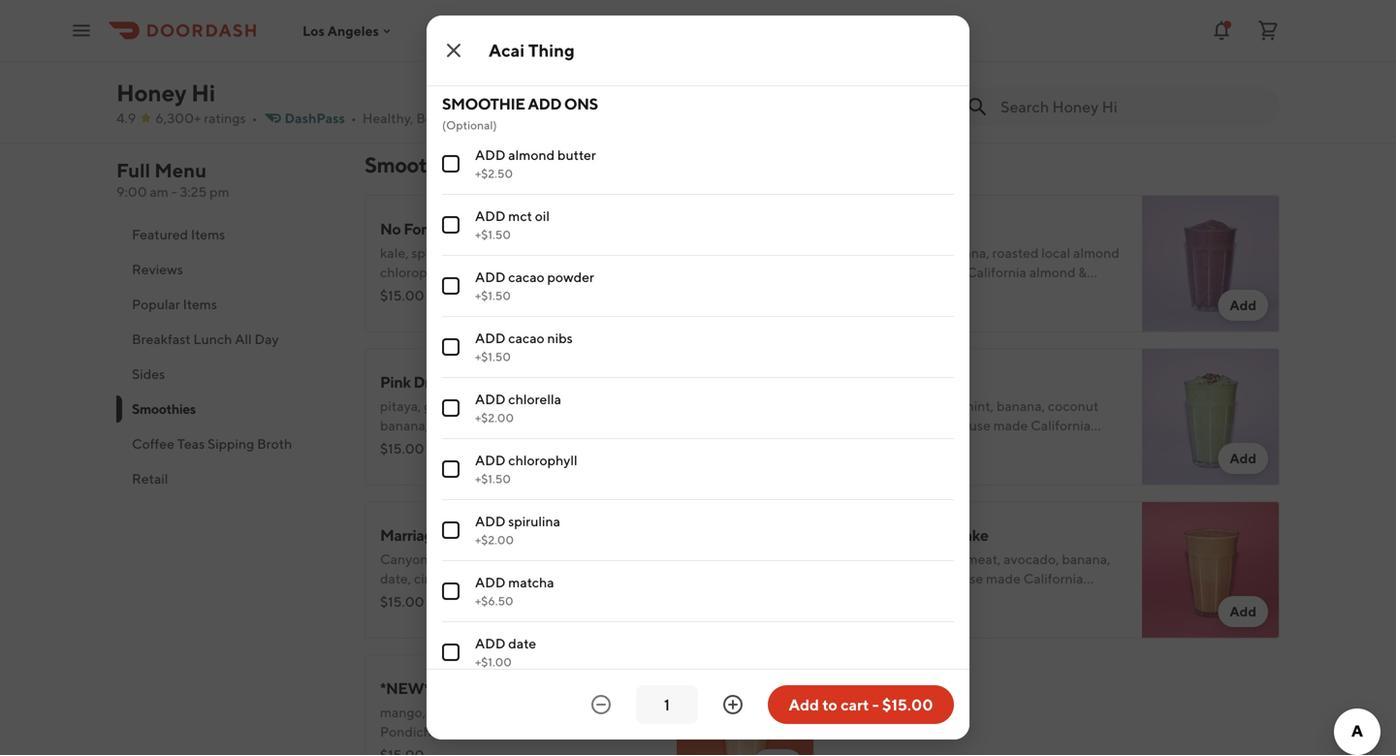 Task type: locate. For each thing, give the bounding box(es) containing it.
None checkbox
[[442, 155, 460, 173], [442, 216, 460, 234], [442, 338, 460, 356], [442, 400, 460, 417], [442, 522, 460, 539], [442, 155, 460, 173], [442, 216, 460, 234], [442, 338, 460, 356], [442, 400, 460, 417], [442, 522, 460, 539]]

add inside add date +$1.00
[[475, 636, 506, 652]]

add up '+$2.50'
[[475, 147, 506, 163]]

$15.00 inside pink drink pitaya, goldenberries, tart cherry juice, banana, coconut meat, coconut milk $15.00
[[380, 441, 424, 457]]

0 horizontal spatial mint,
[[455, 264, 487, 280]]

dashpass
[[285, 110, 345, 126]]

mint, inside merman spirulina, chlorella, mint, banana, coconut meat, cacao nibs, house made california almond & pumpkin seed milk, coconut milk
[[963, 398, 994, 414]]

cinnamon, for marriage
[[414, 571, 478, 587]]

1 vertical spatial of
[[489, 33, 502, 49]]

1 milkshake from the left
[[444, 526, 514, 545]]

cart
[[841, 696, 869, 714]]

add left tart
[[475, 391, 506, 407]]

None checkbox
[[442, 277, 460, 295], [442, 461, 460, 478], [442, 583, 460, 600], [442, 644, 460, 661], [442, 277, 460, 295], [442, 461, 460, 478], [442, 583, 460, 600], [442, 644, 460, 661]]

retail
[[132, 471, 168, 487]]

all
[[235, 331, 252, 347]]

• for healthy, bowls • 1.8 mi
[[461, 110, 467, 126]]

1 vertical spatial +$2.00
[[475, 533, 514, 547]]

add down add cacao powder +$1.50
[[475, 330, 506, 346]]

add for add matcha
[[475, 575, 506, 591]]

cinnamon, inside the no fomo kale, spinach, avocado, mango, banana, chlorophyll, mint, cinnamon, house made california almond & pumpkin seed milk
[[489, 264, 553, 280]]

9:00
[[116, 184, 147, 200]]

lassi
[[519, 679, 553, 698]]

breakfast lunch all day
[[132, 331, 279, 347]]

0 vertical spatial smoothies
[[365, 152, 465, 177]]

meat, right 'cacao,'
[[966, 551, 1001, 567]]

add to cart - $15.00
[[789, 696, 933, 714]]

meat, inside merman spirulina, chlorella, mint, banana, coconut meat, cacao nibs, house made california almond & pumpkin seed milk, coconut milk
[[846, 417, 880, 433]]

Current quantity is 1 number field
[[648, 694, 687, 716]]

pumpkin down 'cacao,'
[[906, 590, 960, 606]]

milk,
[[995, 437, 1024, 453]]

los angeles
[[303, 23, 379, 39]]

0 vertical spatial mint,
[[455, 264, 487, 280]]

milkshake up "cold"
[[444, 526, 514, 545]]

4 +$1.50 from the top
[[475, 472, 511, 486]]

cacao inside merman spirulina, chlorella, mint, banana, coconut meat, cacao nibs, house made california almond & pumpkin seed milk, coconut milk
[[883, 417, 919, 433]]

0 horizontal spatial of
[[413, 8, 427, 27]]

3 +$1.50 from the top
[[475, 350, 511, 364]]

(optional)
[[442, 118, 497, 132]]

ons
[[564, 95, 598, 113]]

add
[[380, 33, 407, 49], [765, 76, 791, 92], [1230, 297, 1257, 313], [1230, 450, 1257, 466], [1230, 604, 1257, 620], [789, 696, 819, 714]]

smoothie add ons (optional)
[[442, 95, 598, 132]]

milkshake inside chocolate milkshake raw cacao, coconut meat, avocado, banana, date, cinnamon, house made california almond & pumpkin seed milk
[[919, 526, 989, 545]]

0 vertical spatial coffee
[[132, 436, 175, 452]]

• left 1.8
[[461, 110, 467, 126]]

+$1.50 inside add cacao nibs +$1.50
[[475, 350, 511, 364]]

made inside merman spirulina, chlorella, mint, banana, coconut meat, cacao nibs, house made california almond & pumpkin seed milk, coconut milk
[[994, 417, 1028, 433]]

banana, inside pink drink pitaya, goldenberries, tart cherry juice, banana, coconut meat, coconut milk $15.00
[[380, 417, 429, 433]]

increase quantity by 1 image
[[722, 693, 745, 717]]

nibs,
[[922, 417, 951, 433], [591, 571, 620, 587]]

add chlorella +$2.00
[[475, 391, 561, 425]]

+$1.50 up add cacao nibs +$1.50
[[475, 289, 511, 303]]

0 vertical spatial -
[[171, 184, 177, 200]]

1 vertical spatial avocado,
[[1004, 551, 1059, 567]]

1 horizontal spatial coffee
[[431, 551, 473, 567]]

1 • from the left
[[252, 110, 257, 126]]

seed
[[560, 284, 590, 300], [903, 284, 932, 300], [963, 437, 993, 453], [963, 590, 993, 606]]

add up the +$1.00
[[475, 636, 506, 652]]

smoothies
[[365, 152, 465, 177], [132, 401, 196, 417]]

1 horizontal spatial smoothies
[[365, 152, 465, 177]]

acai thing dialog
[[427, 0, 970, 755]]

add inside add almond butter +$2.50
[[475, 147, 506, 163]]

coffee left "cold"
[[431, 551, 473, 567]]

add chlorophyll +$1.50
[[475, 452, 578, 486]]

milkshake inside the marriage milkshake canyon coffee cold brew, tahini, banana, date, cinnamon, cardamom, cacao nibs, coconut milk
[[444, 526, 514, 545]]

date, for marriage milkshake
[[380, 571, 411, 587]]

2 horizontal spatial cinnamon,
[[880, 571, 944, 587]]

1 horizontal spatial of
[[489, 33, 502, 49]]

0 vertical spatial nibs,
[[922, 417, 951, 433]]

pumpkin
[[503, 284, 558, 300], [846, 284, 900, 300], [906, 437, 960, 453], [906, 590, 960, 606]]

pink drink image
[[677, 348, 815, 486]]

milk inside the marriage milkshake canyon coffee cold brew, tahini, banana, date, cinnamon, cardamom, cacao nibs, coconut milk
[[434, 590, 460, 606]]

cinnamon, for no
[[489, 264, 553, 280]]

+$1.50 down mct
[[475, 228, 511, 241]]

add date +$1.00
[[475, 636, 536, 669]]

add up +$6.50
[[475, 575, 506, 591]]

+$2.00 left tart
[[475, 411, 514, 425]]

cinnamon,
[[489, 264, 553, 280], [414, 571, 478, 587], [880, 571, 944, 587]]

$1.50
[[380, 57, 415, 73]]

1 vertical spatial nibs,
[[591, 571, 620, 587]]

tahini,
[[542, 551, 580, 567]]

1 horizontal spatial milkshake
[[919, 526, 989, 545]]

add left ons
[[528, 95, 562, 113]]

cacao down tahini,
[[552, 571, 589, 587]]

$15.00 down the chlorophyll,
[[380, 288, 424, 304]]

cacao inside add cacao powder +$1.50
[[508, 269, 545, 285]]

0 horizontal spatial milkshake
[[444, 526, 514, 545]]

add cacao nibs +$1.50
[[475, 330, 573, 364]]

• left healthy,
[[351, 110, 357, 126]]

los angeles button
[[303, 23, 395, 39]]

nibs, right matcha
[[591, 571, 620, 587]]

milkshake right chocolate
[[919, 526, 989, 545]]

chocolate
[[846, 526, 917, 545]]

items up the reviews button
[[191, 226, 225, 242]]

chlorella,
[[904, 398, 960, 414]]

cinnamon, inside the marriage milkshake canyon coffee cold brew, tahini, banana, date, cinnamon, cardamom, cacao nibs, coconut milk
[[414, 571, 478, 587]]

add matcha +$6.50
[[475, 575, 554, 608]]

avocado,
[[465, 245, 521, 261], [1004, 551, 1059, 567]]

0 horizontal spatial •
[[252, 110, 257, 126]]

1 horizontal spatial mint,
[[963, 398, 994, 414]]

coffee
[[132, 436, 175, 452], [431, 551, 473, 567]]

0 vertical spatial items
[[191, 226, 225, 242]]

items inside button
[[183, 296, 217, 312]]

+$1.50 inside add cacao powder +$1.50
[[475, 289, 511, 303]]

add inside add mct oil +$1.50
[[475, 208, 506, 224]]

cinnamon, down canyon
[[414, 571, 478, 587]]

smoothies down sides at the left of the page
[[132, 401, 196, 417]]

1 horizontal spatial cinnamon,
[[489, 264, 553, 280]]

meat, down tart
[[485, 417, 520, 433]]

1 horizontal spatial -
[[873, 696, 879, 714]]

1 vertical spatial -
[[873, 696, 879, 714]]

reviews button
[[116, 252, 341, 287]]

0 horizontal spatial cinnamon,
[[414, 571, 478, 587]]

chlorella
[[508, 391, 561, 407]]

tart
[[515, 398, 538, 414]]

almond down raw
[[846, 590, 892, 606]]

coffee inside the marriage milkshake canyon coffee cold brew, tahini, banana, date, cinnamon, cardamom, cacao nibs, coconut milk
[[431, 551, 473, 567]]

add inside add chlorella +$2.00
[[475, 391, 506, 407]]

+$2.00 for chlorella
[[475, 411, 514, 425]]

pumpkin down mango,
[[503, 284, 558, 300]]

of
[[413, 8, 427, 27], [489, 33, 502, 49]]

• right ratings
[[252, 110, 257, 126]]

1 +$1.50 from the top
[[475, 228, 511, 241]]

1 vertical spatial items
[[183, 296, 217, 312]]

+$1.50 up 'goldenberries,'
[[475, 350, 511, 364]]

2 milkshake from the left
[[919, 526, 989, 545]]

date, down canyon
[[380, 571, 411, 587]]

+$1.50 down chlorophyll
[[475, 472, 511, 486]]

add left chlorophyll
[[475, 452, 506, 468]]

meat, inside pink drink pitaya, goldenberries, tart cherry juice, banana, coconut meat, coconut milk $15.00
[[485, 417, 520, 433]]

+$2.00 up "cold"
[[475, 533, 514, 547]]

nibs
[[547, 330, 573, 346]]

$15.00 down pitaya,
[[380, 441, 424, 457]]

add down add mct oil +$1.50
[[475, 269, 506, 285]]

0 horizontal spatial -
[[171, 184, 177, 200]]

california
[[967, 264, 1027, 280], [380, 284, 440, 300], [1031, 417, 1091, 433], [1024, 571, 1084, 587]]

matcha
[[508, 575, 554, 591]]

- inside full menu 9:00 am - 3:25 pm
[[171, 184, 177, 200]]

brew,
[[506, 551, 539, 567]]

pumpkin inside merman spirulina, chlorella, mint, banana, coconut meat, cacao nibs, house made california almond & pumpkin seed milk, coconut milk
[[906, 437, 960, 453]]

meat, down the spirulina,
[[846, 417, 880, 433]]

0 horizontal spatial smoothies
[[132, 401, 196, 417]]

mint, inside the no fomo kale, spinach, avocado, mango, banana, chlorophyll, mint, cinnamon, house made california almond & pumpkin seed milk
[[455, 264, 487, 280]]

+$2.00
[[475, 411, 514, 425], [475, 533, 514, 547]]

&
[[1079, 264, 1087, 280], [492, 284, 501, 300], [895, 437, 903, 453], [895, 590, 903, 606]]

0 vertical spatial avocado,
[[465, 245, 521, 261]]

add for add date
[[475, 636, 506, 652]]

pumpkin down the chlorella,
[[906, 437, 960, 453]]

milkshake for marriage milkshake
[[444, 526, 514, 545]]

1 horizontal spatial date,
[[846, 571, 877, 587]]

day
[[255, 331, 279, 347]]

angeles
[[328, 23, 379, 39]]

of right side
[[489, 33, 502, 49]]

nibs, inside the marriage milkshake canyon coffee cold brew, tahini, banana, date, cinnamon, cardamom, cacao nibs, coconut milk
[[591, 571, 620, 587]]

banana,
[[572, 245, 620, 261], [941, 245, 990, 261], [997, 398, 1045, 414], [380, 417, 429, 433], [583, 551, 631, 567], [1062, 551, 1111, 567]]

pondicherry
[[433, 679, 516, 698]]

almond
[[508, 147, 555, 163], [1074, 245, 1120, 261], [1030, 264, 1076, 280], [443, 284, 489, 300], [846, 437, 892, 453], [846, 590, 892, 606]]

1 horizontal spatial •
[[351, 110, 357, 126]]

+$1.50 inside add mct oil +$1.50
[[475, 228, 511, 241]]

1 date, from the left
[[380, 571, 411, 587]]

add for add mct oil
[[475, 208, 506, 224]]

add inside add spirulina +$2.00
[[475, 513, 506, 529]]

close acai thing image
[[442, 39, 465, 62]]

1 vertical spatial smoothies
[[132, 401, 196, 417]]

0 horizontal spatial avocado,
[[465, 245, 521, 261]]

add button for merman
[[1218, 443, 1268, 474]]

sauce
[[430, 8, 472, 27]]

•
[[252, 110, 257, 126], [351, 110, 357, 126], [461, 110, 467, 126]]

milk inside acai, blueberry, banana, roasted local almond butter, house made california almond & pumpkin seed milk
[[935, 284, 961, 300]]

1 horizontal spatial nibs,
[[922, 417, 951, 433]]

featured items button
[[116, 217, 341, 252]]

1 vertical spatial mint,
[[963, 398, 994, 414]]

add for add cacao powder
[[475, 269, 506, 285]]

*new* pondicherry lassi
[[380, 679, 553, 698]]

+$2.00 inside add spirulina +$2.00
[[475, 533, 514, 547]]

- right am
[[171, 184, 177, 200]]

items up breakfast lunch all day
[[183, 296, 217, 312]]

almond inside chocolate milkshake raw cacao, coconut meat, avocado, banana, date, cinnamon, house made california almond & pumpkin seed milk
[[846, 590, 892, 606]]

0 horizontal spatial date,
[[380, 571, 411, 587]]

$15.00
[[380, 288, 424, 304], [380, 441, 424, 457], [380, 594, 424, 610], [882, 696, 933, 714]]

coffee inside button
[[132, 436, 175, 452]]

date, inside the marriage milkshake canyon coffee cold brew, tahini, banana, date, cinnamon, cardamom, cacao nibs, coconut milk
[[380, 571, 411, 587]]

teas
[[177, 436, 205, 452]]

cacao down the spirulina,
[[883, 417, 919, 433]]

no
[[380, 220, 401, 238]]

fomo
[[404, 220, 443, 238]]

almond down the spirulina,
[[846, 437, 892, 453]]

side
[[461, 33, 486, 49]]

oil
[[535, 208, 550, 224]]

coffee up retail
[[132, 436, 175, 452]]

date,
[[380, 571, 411, 587], [846, 571, 877, 587]]

cacao down mango,
[[508, 269, 545, 285]]

add left mct
[[475, 208, 506, 224]]

+$2.00 inside add chlorella +$2.00
[[475, 411, 514, 425]]

add inside add chlorophyll +$1.50
[[475, 452, 506, 468]]

1 horizontal spatial avocado,
[[1004, 551, 1059, 567]]

0 vertical spatial +$2.00
[[475, 411, 514, 425]]

2 +$1.50 from the top
[[475, 289, 511, 303]]

chlorophyll
[[508, 452, 578, 468]]

items inside button
[[191, 226, 225, 242]]

$15.00 down canyon
[[380, 594, 424, 610]]

Item Search search field
[[1001, 96, 1265, 117]]

of up the an
[[413, 8, 427, 27]]

house
[[556, 264, 594, 280], [889, 264, 927, 280], [954, 417, 991, 433], [946, 571, 984, 587]]

pumpkin inside acai, blueberry, banana, roasted local almond butter, house made california almond & pumpkin seed milk
[[846, 284, 900, 300]]

seed inside acai, blueberry, banana, roasted local almond butter, house made california almond & pumpkin seed milk
[[903, 284, 932, 300]]

cinnamon, down 'cacao,'
[[880, 571, 944, 587]]

smoothies down bowls
[[365, 152, 465, 177]]

0 horizontal spatial meat,
[[485, 417, 520, 433]]

add button
[[753, 69, 803, 100], [1218, 290, 1268, 321], [1218, 443, 1268, 474], [1218, 596, 1268, 627]]

almond up '+$2.50'
[[508, 147, 555, 163]]

add up "cold"
[[475, 513, 506, 529]]

mint, right the chlorella,
[[963, 398, 994, 414]]

date, inside chocolate milkshake raw cacao, coconut meat, avocado, banana, date, cinnamon, house made california almond & pumpkin seed milk
[[846, 571, 877, 587]]

date, down raw
[[846, 571, 877, 587]]

meat,
[[485, 417, 520, 433], [846, 417, 880, 433], [966, 551, 1001, 567]]

add item to cart image
[[765, 750, 791, 755]]

3 • from the left
[[461, 110, 467, 126]]

& inside merman spirulina, chlorella, mint, banana, coconut meat, cacao nibs, house made california almond & pumpkin seed milk, coconut milk
[[895, 437, 903, 453]]

1 +$2.00 from the top
[[475, 411, 514, 425]]

pumpkin inside chocolate milkshake raw cacao, coconut meat, avocado, banana, date, cinnamon, house made california almond & pumpkin seed milk
[[906, 590, 960, 606]]

made inside chocolate milkshake raw cacao, coconut meat, avocado, banana, date, cinnamon, house made california almond & pumpkin seed milk
[[986, 571, 1021, 587]]

2 date, from the left
[[846, 571, 877, 587]]

made inside acai, blueberry, banana, roasted local almond butter, house made california almond & pumpkin seed milk
[[929, 264, 964, 280]]

pumpkin inside the no fomo kale, spinach, avocado, mango, banana, chlorophyll, mint, cinnamon, house made california almond & pumpkin seed milk
[[503, 284, 558, 300]]

+$1.50 for add mct oil
[[475, 228, 511, 241]]

smoothie
[[442, 95, 525, 113]]

cacao left the nibs at the top
[[508, 330, 545, 346]]

pumpkin down butter,
[[846, 284, 900, 300]]

mint, down spinach,
[[455, 264, 487, 280]]

0 horizontal spatial nibs,
[[591, 571, 620, 587]]

2 +$2.00 from the top
[[475, 533, 514, 547]]

add inside add cacao powder +$1.50
[[475, 269, 506, 285]]

cinnamon, inside chocolate milkshake raw cacao, coconut meat, avocado, banana, date, cinnamon, house made california almond & pumpkin seed milk
[[880, 571, 944, 587]]

1 vertical spatial coffee
[[431, 551, 473, 567]]

cinnamon, down mango,
[[489, 264, 553, 280]]

almond down spinach,
[[443, 284, 489, 300]]

- right cart
[[873, 696, 879, 714]]

+$1.00
[[475, 656, 512, 669]]

california inside merman spirulina, chlorella, mint, banana, coconut meat, cacao nibs, house made california almond & pumpkin seed milk, coconut milk
[[1031, 417, 1091, 433]]

to
[[823, 696, 838, 714]]

milkshake
[[444, 526, 514, 545], [919, 526, 989, 545]]

add inside add matcha +$6.50
[[475, 575, 506, 591]]

$15.00 right cart
[[882, 696, 933, 714]]

0 horizontal spatial coffee
[[132, 436, 175, 452]]

1 horizontal spatial meat,
[[846, 417, 880, 433]]

nibs, down the chlorella,
[[922, 417, 951, 433]]

local
[[1042, 245, 1071, 261]]

2 horizontal spatial •
[[461, 110, 467, 126]]

add inside add cacao nibs +$1.50
[[475, 330, 506, 346]]

2 horizontal spatial meat,
[[966, 551, 1001, 567]]



Task type: describe. For each thing, give the bounding box(es) containing it.
side of sauce add an extra side of sauce $1.50
[[380, 8, 540, 73]]

• for 6,300+ ratings •
[[252, 110, 257, 126]]

ratings
[[204, 110, 246, 126]]

almond inside add almond butter +$2.50
[[508, 147, 555, 163]]

acai, blueberry, banana, roasted local almond butter, house made california almond & pumpkin seed milk
[[846, 245, 1120, 300]]

& inside acai, blueberry, banana, roasted local almond butter, house made california almond & pumpkin seed milk
[[1079, 264, 1087, 280]]

avocado, inside chocolate milkshake raw cacao, coconut meat, avocado, banana, date, cinnamon, house made california almond & pumpkin seed milk
[[1004, 551, 1059, 567]]

california inside acai, blueberry, banana, roasted local almond butter, house made california almond & pumpkin seed milk
[[967, 264, 1027, 280]]

sauce
[[504, 33, 540, 49]]

spinach,
[[412, 245, 462, 261]]

mct
[[508, 208, 532, 224]]

chocolate milkshake image
[[1142, 501, 1280, 639]]

+$6.50
[[475, 594, 514, 608]]

mango,
[[523, 245, 569, 261]]

meat, inside chocolate milkshake raw cacao, coconut meat, avocado, banana, date, cinnamon, house made california almond & pumpkin seed milk
[[966, 551, 1001, 567]]

6,300+ ratings •
[[155, 110, 257, 126]]

& inside the no fomo kale, spinach, avocado, mango, banana, chlorophyll, mint, cinnamon, house made california almond & pumpkin seed milk
[[492, 284, 501, 300]]

acai thing
[[489, 40, 575, 61]]

add inside smoothie add ons (optional)
[[528, 95, 562, 113]]

blueberry,
[[876, 245, 938, 261]]

add for spirulina, chlorella, mint, banana, coconut meat, cacao nibs, house made california almond & pumpkin seed milk, coconut milk
[[1230, 450, 1257, 466]]

cacao inside add cacao nibs +$1.50
[[508, 330, 545, 346]]

cold
[[476, 551, 503, 567]]

extra
[[427, 33, 458, 49]]

add for add an extra side of sauce
[[765, 76, 791, 92]]

0 vertical spatial of
[[413, 8, 427, 27]]

add for add spirulina
[[475, 513, 506, 529]]

merman
[[846, 373, 903, 391]]

popular items button
[[116, 287, 341, 322]]

no fomo image
[[677, 195, 815, 333]]

date, for chocolate milkshake
[[846, 571, 877, 587]]

almond right local
[[1074, 245, 1120, 261]]

add for add cacao nibs
[[475, 330, 506, 346]]

seed inside chocolate milkshake raw cacao, coconut meat, avocado, banana, date, cinnamon, house made california almond & pumpkin seed milk
[[963, 590, 993, 606]]

honey hi
[[116, 79, 215, 107]]

banana, inside the no fomo kale, spinach, avocado, mango, banana, chlorophyll, mint, cinnamon, house made california almond & pumpkin seed milk
[[572, 245, 620, 261]]

milk inside the no fomo kale, spinach, avocado, mango, banana, chlorophyll, mint, cinnamon, house made california almond & pumpkin seed milk
[[593, 284, 618, 300]]

popular items
[[132, 296, 217, 312]]

chlorophyll,
[[380, 264, 453, 280]]

add mct oil +$1.50
[[475, 208, 550, 241]]

retail button
[[116, 462, 341, 497]]

lunch
[[193, 331, 232, 347]]

+$2.50
[[475, 167, 513, 180]]

featured items
[[132, 226, 225, 242]]

hi
[[191, 79, 215, 107]]

banana, inside acai, blueberry, banana, roasted local almond butter, house made california almond & pumpkin seed milk
[[941, 245, 990, 261]]

cardamom,
[[481, 571, 550, 587]]

+$1.50 for add cacao powder
[[475, 289, 511, 303]]

banana, inside merman spirulina, chlorella, mint, banana, coconut meat, cacao nibs, house made california almond & pumpkin seed milk, coconut milk
[[997, 398, 1045, 414]]

house inside merman spirulina, chlorella, mint, banana, coconut meat, cacao nibs, house made california almond & pumpkin seed milk, coconut milk
[[954, 417, 991, 433]]

$15.00 inside 'button'
[[882, 696, 933, 714]]

pink drink pitaya, goldenberries, tart cherry juice, banana, coconut meat, coconut milk $15.00
[[380, 373, 615, 457]]

avocado, inside the no fomo kale, spinach, avocado, mango, banana, chlorophyll, mint, cinnamon, house made california almond & pumpkin seed milk
[[465, 245, 521, 261]]

sides button
[[116, 357, 341, 392]]

add for add chlorophyll
[[475, 452, 506, 468]]

los
[[303, 23, 325, 39]]

merman spirulina, chlorella, mint, banana, coconut meat, cacao nibs, house made california almond & pumpkin seed milk, coconut milk
[[846, 373, 1106, 453]]

sipping
[[208, 436, 254, 452]]

4.9
[[116, 110, 136, 126]]

add button for side of sauce
[[753, 69, 803, 100]]

& inside chocolate milkshake raw cacao, coconut meat, avocado, banana, date, cinnamon, house made california almond & pumpkin seed milk
[[895, 590, 903, 606]]

add for add almond butter
[[475, 147, 506, 163]]

butter
[[558, 147, 596, 163]]

add for add chlorella
[[475, 391, 506, 407]]

roasted
[[993, 245, 1039, 261]]

spirulina
[[508, 513, 561, 529]]

house inside the no fomo kale, spinach, avocado, mango, banana, chlorophyll, mint, cinnamon, house made california almond & pumpkin seed milk
[[556, 264, 594, 280]]

milk inside merman spirulina, chlorella, mint, banana, coconut meat, cacao nibs, house made california almond & pumpkin seed milk, coconut milk
[[1081, 437, 1106, 453]]

acai thing image
[[1142, 195, 1280, 333]]

*new* pondicherry lassi image
[[677, 655, 815, 755]]

marriage milkshake canyon coffee cold brew, tahini, banana, date, cinnamon, cardamom, cacao nibs, coconut milk
[[380, 526, 631, 606]]

banana, inside chocolate milkshake raw cacao, coconut meat, avocado, banana, date, cinnamon, house made california almond & pumpkin seed milk
[[1062, 551, 1111, 567]]

marriage milkshake image
[[677, 501, 815, 639]]

add inside 'button'
[[789, 696, 819, 714]]

open menu image
[[70, 19, 93, 42]]

merman image
[[1142, 348, 1280, 486]]

add cacao powder +$1.50
[[475, 269, 594, 303]]

sides
[[132, 366, 165, 382]]

+$1.50 inside add chlorophyll +$1.50
[[475, 472, 511, 486]]

juice,
[[582, 398, 615, 414]]

seed inside the no fomo kale, spinach, avocado, mango, banana, chlorophyll, mint, cinnamon, house made california almond & pumpkin seed milk
[[560, 284, 590, 300]]

coffee teas sipping broth
[[132, 436, 292, 452]]

+$2.00 for spirulina
[[475, 533, 514, 547]]

pitaya,
[[380, 398, 421, 414]]

spirulina,
[[846, 398, 901, 414]]

add for raw cacao, coconut meat, avocado, banana, date, cinnamon, house made california almond & pumpkin seed milk
[[1230, 604, 1257, 620]]

raw
[[846, 551, 868, 567]]

an
[[409, 33, 424, 49]]

add spirulina +$2.00
[[475, 513, 561, 547]]

dashpass •
[[285, 110, 357, 126]]

seed inside merman spirulina, chlorella, mint, banana, coconut meat, cacao nibs, house made california almond & pumpkin seed milk, coconut milk
[[963, 437, 993, 453]]

cinnamon, for chocolate
[[880, 571, 944, 587]]

1.8
[[475, 110, 491, 126]]

add for acai, blueberry, banana, roasted local almond butter, house made california almond & pumpkin seed milk
[[1230, 297, 1257, 313]]

california inside the no fomo kale, spinach, avocado, mango, banana, chlorophyll, mint, cinnamon, house made california almond & pumpkin seed milk
[[380, 284, 440, 300]]

honey
[[116, 79, 187, 107]]

full
[[116, 159, 150, 182]]

made inside the no fomo kale, spinach, avocado, mango, banana, chlorophyll, mint, cinnamon, house made california almond & pumpkin seed milk
[[596, 264, 631, 280]]

add almond butter +$2.50
[[475, 147, 596, 180]]

0 items, open order cart image
[[1257, 19, 1280, 42]]

+$1.50 for add cacao nibs
[[475, 350, 511, 364]]

featured
[[132, 226, 188, 242]]

california inside chocolate milkshake raw cacao, coconut meat, avocado, banana, date, cinnamon, house made california almond & pumpkin seed milk
[[1024, 571, 1084, 587]]

healthy,
[[362, 110, 414, 126]]

2 • from the left
[[351, 110, 357, 126]]

kale,
[[380, 245, 409, 261]]

banana, inside the marriage milkshake canyon coffee cold brew, tahini, banana, date, cinnamon, cardamom, cacao nibs, coconut milk
[[583, 551, 631, 567]]

menu
[[154, 159, 207, 182]]

side of sauce image
[[677, 0, 815, 112]]

drink
[[414, 373, 451, 391]]

house inside chocolate milkshake raw cacao, coconut meat, avocado, banana, date, cinnamon, house made california almond & pumpkin seed milk
[[946, 571, 984, 587]]

goldenberries,
[[424, 398, 513, 414]]

add inside side of sauce add an extra side of sauce $1.50
[[380, 33, 407, 49]]

decrease quantity by 1 image
[[590, 693, 613, 717]]

- inside 'button'
[[873, 696, 879, 714]]

acai,
[[846, 245, 874, 261]]

date
[[508, 636, 536, 652]]

broth
[[257, 436, 292, 452]]

canyon
[[380, 551, 428, 567]]

milk inside chocolate milkshake raw cacao, coconut meat, avocado, banana, date, cinnamon, house made california almond & pumpkin seed milk
[[995, 590, 1021, 606]]

add button for chocolate milkshake
[[1218, 596, 1268, 627]]

smoothie add ons group
[[442, 93, 954, 755]]

acai
[[489, 40, 525, 61]]

milk inside pink drink pitaya, goldenberries, tart cherry juice, banana, coconut meat, coconut milk $15.00
[[576, 417, 602, 433]]

butter,
[[846, 264, 887, 280]]

items for featured items
[[191, 226, 225, 242]]

coffee teas sipping broth button
[[116, 427, 341, 462]]

chocolate milkshake raw cacao, coconut meat, avocado, banana, date, cinnamon, house made california almond & pumpkin seed milk
[[846, 526, 1111, 606]]

coconut inside chocolate milkshake raw cacao, coconut meat, avocado, banana, date, cinnamon, house made california almond & pumpkin seed milk
[[913, 551, 964, 567]]

mi
[[494, 110, 509, 126]]

nibs, inside merman spirulina, chlorella, mint, banana, coconut meat, cacao nibs, house made california almond & pumpkin seed milk, coconut milk
[[922, 417, 951, 433]]

breakfast
[[132, 331, 191, 347]]

notification bell image
[[1210, 19, 1234, 42]]

almond inside merman spirulina, chlorella, mint, banana, coconut meat, cacao nibs, house made california almond & pumpkin seed milk, coconut milk
[[846, 437, 892, 453]]

almond inside the no fomo kale, spinach, avocado, mango, banana, chlorophyll, mint, cinnamon, house made california almond & pumpkin seed milk
[[443, 284, 489, 300]]

powder
[[547, 269, 594, 285]]

cacao inside the marriage milkshake canyon coffee cold brew, tahini, banana, date, cinnamon, cardamom, cacao nibs, coconut milk
[[552, 571, 589, 587]]

milkshake for chocolate milkshake
[[919, 526, 989, 545]]

house inside acai, blueberry, banana, roasted local almond butter, house made california almond & pumpkin seed milk
[[889, 264, 927, 280]]

almond down local
[[1030, 264, 1076, 280]]

side
[[380, 8, 410, 27]]

thing
[[528, 40, 575, 61]]

items for popular items
[[183, 296, 217, 312]]

marriage
[[380, 526, 442, 545]]

6,300+
[[155, 110, 201, 126]]

add to cart - $15.00 button
[[768, 686, 954, 724]]

popular
[[132, 296, 180, 312]]

healthy, bowls • 1.8 mi
[[362, 110, 509, 126]]

coconut inside the marriage milkshake canyon coffee cold brew, tahini, banana, date, cinnamon, cardamom, cacao nibs, coconut milk
[[380, 590, 431, 606]]

bowls
[[416, 110, 453, 126]]



Task type: vqa. For each thing, say whether or not it's contained in the screenshot.


